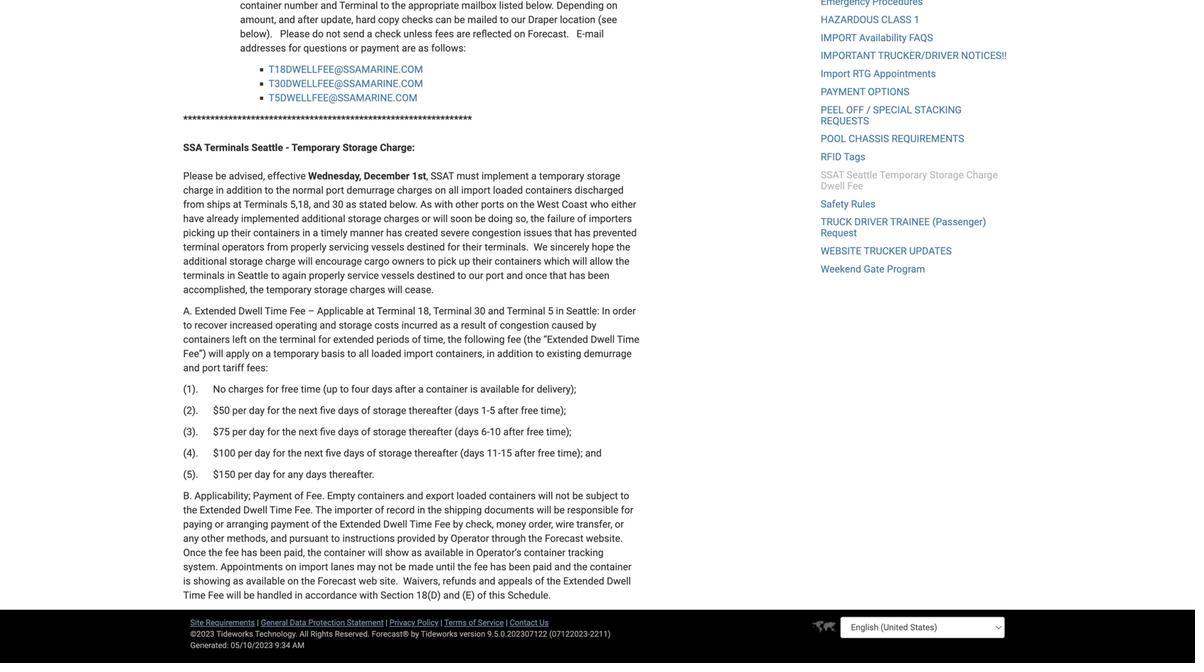 Task type: describe. For each thing, give the bounding box(es) containing it.
once
[[526, 270, 547, 282]]

normal
[[293, 185, 324, 196]]

0 vertical spatial properly
[[291, 242, 327, 253]]

0 horizontal spatial temporary
[[292, 142, 340, 154]]

1 vertical spatial available
[[425, 548, 464, 559]]

$75
[[213, 427, 230, 438]]

payment
[[271, 519, 309, 531]]

demurrage inside a. extended dwell time fee – applicable at terminal 18, terminal 30 and terminal 5 in seattle: in order to recover increased operating and storage costs incurred as a result of congestion caused by containers left on the terminal for extended periods of time, the following fee (the "extended dwell time fee") will apply on a temporary basis to all loaded import containers, in addition to existing demurrage and port tariff fees:
[[584, 348, 632, 360]]

of inside 'site requirements | general data protection statement | privacy policy | terms of service | contact us ©2023 tideworks technology. all rights reserved. forecast® by tideworks version 9.5.0.202307122 (07122023-2211) generated: 05/10/2023 9:34 am'
[[469, 619, 476, 628]]

with inside b. applicability; payment of fee. empty containers and export loaded containers will not be subject to the extended dwell time fee. the importer of record in the shipping documents will be responsible for paying or arranging payment of the extended dwell time fee by check, money order, wire transfer, or any other methods, and pursuant to instructions provided by operator through the forecast website. once the fee has been paid, the container will show as available in operator's container tracking system. appointments on import lanes may not be made until the fee has been paid and the container is showing as available on the forecast web site.  waivers, refunds and appeals of the extended dwell time fee will be handled in accordance with section 18(d) and (e) of this schedule.
[[360, 590, 378, 602]]

by inside a. extended dwell time fee – applicable at terminal 18, terminal 30 and terminal 5 in seattle: in order to recover increased operating and storage costs incurred as a result of congestion caused by containers left on the terminal for extended periods of time, the following fee (the "extended dwell time fee") will apply on a temporary basis to all loaded import containers, in addition to existing demurrage and port tariff fees:
[[586, 320, 597, 332]]

of down (2).      $50 per day for the next five days of storage thereafter (days 1-5 after free time);
[[361, 427, 371, 438]]

for inside a. extended dwell time fee – applicable at terminal 18, terminal 30 and terminal 5 in seattle: in order to recover increased operating and storage costs incurred as a result of congestion caused by containers left on the terminal for extended periods of time, the following fee (the "extended dwell time fee") will apply on a temporary basis to all loaded import containers, in addition to existing demurrage and port tariff fees:
[[318, 334, 331, 346]]

and up subject
[[585, 448, 602, 460]]

and down payment
[[271, 533, 287, 545]]

and down applicable
[[320, 320, 336, 332]]

1-
[[481, 405, 490, 417]]

in up caused
[[556, 306, 564, 317]]

11-
[[487, 448, 501, 460]]

time up provided
[[410, 519, 432, 531]]

charges down below. on the left top of the page
[[384, 213, 419, 225]]

in right the record
[[417, 505, 425, 517]]

notices!!
[[962, 50, 1007, 62]]

website
[[821, 245, 862, 257]]

fees:
[[247, 363, 268, 374]]

(2).      $50 per day for the next five days of storage thereafter (days 1-5 after free time);
[[183, 405, 566, 417]]

december
[[364, 170, 410, 182]]

lanes
[[331, 562, 355, 574]]

loaded inside b. applicability; payment of fee. empty containers and export loaded containers will not be subject to the extended dwell time fee. the importer of record in the shipping documents will be responsible for paying or arranging payment of the extended dwell time fee by check, money order, wire transfer, or any other methods, and pursuant to instructions provided by operator through the forecast website. once the fee has been paid, the container will show as available in operator's container tracking system. appointments on import lanes may not be made until the fee has been paid and the container is showing as available on the forecast web site.  waivers, refunds and appeals of the extended dwell time fee will be handled in accordance with section 18(d) and (e) of this schedule.
[[457, 491, 487, 502]]

be up 'responsible'
[[573, 491, 583, 502]]

2 vertical spatial fee
[[474, 562, 488, 574]]

dwell down 'website.'
[[607, 576, 631, 588]]

in right the handled
[[295, 590, 303, 602]]

stacking
[[915, 104, 962, 116]]

and down fee")
[[183, 363, 200, 374]]

container down containers,
[[426, 384, 468, 396]]

a right implement
[[531, 170, 537, 182]]

be inside , ssat must implement a temporary storage charge in addition to the normal port demurrage charges on all import loaded containers discharged from ships at terminals 5,18, and 30 as stated below. as with other ports on the west coast who either have already implemented additional storage charges or will soon be doing so, the failure of importers picking up their containers in a timely manner has created severe congestion issues that has prevented terminal operators from properly servicing vessels destined for their terminals.  we sincerely hope the additional storage charge will encourage cargo owners to pick up their containers which will allow the terminals in seattle to again properly service vessels destined to our port and once that has been accomplished, the temporary storage charges will cease.
[[475, 213, 486, 225]]

time down the showing
[[183, 590, 206, 602]]

at inside a. extended dwell time fee – applicable at terminal 18, terminal 30 and terminal 5 in seattle: in order to recover increased operating and storage costs incurred as a result of congestion caused by containers left on the terminal for extended periods of time, the following fee (the "extended dwell time fee") will apply on a temporary basis to all loaded import containers, in addition to existing demurrage and port tariff fees:
[[366, 306, 375, 317]]

1 horizontal spatial not
[[556, 491, 570, 502]]

(passenger)
[[933, 216, 987, 228]]

demurrage inside , ssat must implement a temporary storage charge in addition to the normal port demurrage charges on all import loaded containers discharged from ships at terminals 5,18, and 30 as stated below. as with other ports on the west coast who either have already implemented additional storage charges or will soon be doing so, the failure of importers picking up their containers in a timely manner has created severe congestion issues that has prevented terminal operators from properly servicing vessels destined for their terminals.  we sincerely hope the additional storage charge will encourage cargo owners to pick up their containers which will allow the terminals in seattle to again properly service vessels destined to our port and once that has been accomplished, the temporary storage charges will cease.
[[347, 185, 395, 196]]

policy
[[417, 619, 439, 628]]

1 vertical spatial vessels
[[381, 270, 415, 282]]

incurred
[[402, 320, 438, 332]]

charges down service
[[350, 284, 385, 296]]

fee")
[[183, 348, 206, 360]]

temporary inside a. extended dwell time fee – applicable at terminal 18, terminal 30 and terminal 5 in seattle: in order to recover increased operating and storage costs incurred as a result of congestion caused by containers left on the terminal for extended periods of time, the following fee (the "extended dwell time fee") will apply on a temporary basis to all loaded import containers, in addition to existing demurrage and port tariff fees:
[[274, 348, 319, 360]]

1 horizontal spatial port
[[326, 185, 344, 196]]

dwell down 'in'
[[591, 334, 615, 346]]

has down which
[[570, 270, 586, 282]]

a up "fees:"
[[266, 348, 271, 360]]

0 vertical spatial from
[[183, 199, 204, 211]]

special
[[873, 104, 912, 116]]

per for $50
[[232, 405, 247, 417]]

discharged
[[575, 185, 624, 196]]

charges down "fees:"
[[228, 384, 264, 396]]

to left pick at the top left of page
[[427, 256, 436, 268]]

instructions
[[343, 533, 395, 545]]

payment
[[821, 86, 866, 98]]

0 vertical spatial terminals
[[204, 142, 249, 154]]

by down shipping
[[453, 519, 463, 531]]

import inside , ssat must implement a temporary storage charge in addition to the normal port demurrage charges on all import loaded containers discharged from ships at terminals 5,18, and 30 as stated below. as with other ports on the west coast who either have already implemented additional storage charges or will soon be doing so, the failure of importers picking up their containers in a timely manner has created severe congestion issues that has prevented terminal operators from properly servicing vessels destined for their terminals.  we sincerely hope the additional storage charge will encourage cargo owners to pick up their containers which will allow the terminals in seattle to again properly service vessels destined to our port and once that has been accomplished, the temporary storage charges will cease.
[[461, 185, 491, 196]]

thereafter for 6-
[[409, 427, 452, 438]]

after for 11-
[[515, 448, 535, 460]]

safety
[[821, 198, 849, 210]]

which
[[544, 256, 570, 268]]

cease.
[[405, 284, 434, 296]]

2 terminal from the left
[[433, 306, 472, 317]]

must
[[457, 170, 479, 182]]

2 vertical spatial available
[[246, 576, 285, 588]]

left
[[232, 334, 247, 346]]

delivery);
[[537, 384, 576, 396]]

importer
[[335, 505, 373, 517]]

periods
[[377, 334, 410, 346]]

website trucker updates link
[[821, 245, 952, 257]]

protection
[[308, 619, 345, 628]]

a left 'result'
[[453, 320, 459, 332]]

2 | from the left
[[386, 619, 388, 628]]

3 | from the left
[[441, 619, 443, 628]]

storage up manner
[[348, 213, 381, 225]]

1 vertical spatial properly
[[309, 270, 345, 282]]

1 horizontal spatial charge
[[265, 256, 296, 268]]

1
[[914, 14, 920, 26]]

a left timely
[[313, 227, 318, 239]]

any inside b. applicability; payment of fee. empty containers and export loaded containers will not be subject to the extended dwell time fee. the importer of record in the shipping documents will be responsible for paying or arranging payment of the extended dwell time fee by check, money order, wire transfer, or any other methods, and pursuant to instructions provided by operator through the forecast website. once the fee has been paid, the container will show as available in operator's container tracking system. appointments on import lanes may not be made until the fee has been paid and the container is showing as available on the forecast web site.  waivers, refunds and appeals of the extended dwell time fee will be handled in accordance with section 18(d) and (e) of this schedule.
[[183, 533, 199, 545]]

1 vertical spatial temporary
[[266, 284, 312, 296]]

by right provided
[[438, 533, 448, 545]]

handled
[[257, 590, 292, 602]]

our
[[469, 270, 484, 282]]

day for $50
[[249, 405, 265, 417]]

(days for 1-
[[455, 405, 479, 417]]

2 horizontal spatial or
[[615, 519, 624, 531]]

payment
[[253, 491, 292, 502]]

container down tracking
[[590, 562, 632, 574]]

to left our on the top of page
[[458, 270, 467, 282]]

day for $100
[[255, 448, 270, 460]]

(5).      $150 per day for any days thereafter.
[[183, 469, 375, 481]]

as right the showing
[[233, 576, 244, 588]]

tracking
[[568, 548, 604, 559]]

four
[[351, 384, 369, 396]]

day for $75
[[249, 427, 265, 438]]

1 vertical spatial that
[[550, 270, 567, 282]]

rtg
[[853, 68, 871, 80]]

containers down terminals.
[[495, 256, 542, 268]]

containers up west at the left of the page
[[526, 185, 572, 196]]

five for $50
[[320, 405, 336, 417]]

container up lanes
[[324, 548, 366, 559]]

1 vertical spatial their
[[463, 242, 482, 253]]

days for 11-
[[344, 448, 365, 460]]

time); for (3).      $75 per day for the next five days of storage thereafter (days 6-10 after free time);
[[546, 427, 572, 438]]

thereafter for 11-
[[415, 448, 458, 460]]

time
[[301, 384, 321, 396]]

storage down (3).      $75 per day for the next five days of storage thereafter (days 6-10 after free time); at the bottom
[[379, 448, 412, 460]]

ssa
[[183, 142, 202, 154]]

of down paid
[[535, 576, 545, 588]]

0 vertical spatial any
[[288, 469, 303, 481]]

per for $150
[[238, 469, 252, 481]]

(days for 11-
[[460, 448, 485, 460]]

import
[[821, 68, 851, 80]]

containers up the record
[[358, 491, 404, 502]]

1 horizontal spatial from
[[267, 242, 288, 253]]

us
[[540, 619, 549, 628]]

of right payment
[[295, 491, 304, 502]]

privacy
[[390, 619, 415, 628]]

is inside b. applicability; payment of fee. empty containers and export loaded containers will not be subject to the extended dwell time fee. the importer of record in the shipping documents will be responsible for paying or arranging payment of the extended dwell time fee by check, money order, wire transfer, or any other methods, and pursuant to instructions provided by operator through the forecast website. once the fee has been paid, the container will show as available in operator's container tracking system. appointments on import lanes may not be made until the fee has been paid and the container is showing as available on the forecast web site.  waivers, refunds and appeals of the extended dwell time fee will be handled in accordance with section 18(d) and (e) of this schedule.
[[183, 576, 191, 588]]

trucker
[[864, 245, 907, 257]]

in up ships
[[216, 185, 224, 196]]

containers,
[[436, 348, 485, 360]]

05/10/2023
[[231, 642, 273, 651]]

truck
[[821, 216, 852, 228]]

dwell up arranging
[[243, 505, 267, 517]]

of up pursuant at the bottom
[[312, 519, 321, 531]]

days left thereafter.
[[306, 469, 327, 481]]

2 vertical spatial been
[[509, 562, 531, 574]]

basis
[[321, 348, 345, 360]]

of down four
[[361, 405, 371, 417]]

15
[[501, 448, 512, 460]]

cargo
[[364, 256, 390, 268]]

generated:
[[190, 642, 229, 651]]

next for $75
[[299, 427, 318, 438]]

ssat inside , ssat must implement a temporary storage charge in addition to the normal port demurrage charges on all import loaded containers discharged from ships at terminals 5,18, and 30 as stated below. as with other ports on the west coast who either have already implemented additional storage charges or will soon be doing so, the failure of importers picking up their containers in a timely manner has created severe congestion issues that has prevented terminal operators from properly servicing vessels destined for their terminals.  we sincerely hope the additional storage charge will encourage cargo owners to pick up their containers which will allow the terminals in seattle to again properly service vessels destined to our port and once that has been accomplished, the temporary storage charges will cease.
[[431, 170, 454, 182]]

storage up discharged
[[587, 170, 621, 182]]

to right the (up
[[340, 384, 349, 396]]

will inside a. extended dwell time fee – applicable at terminal 18, terminal 30 and terminal 5 in seattle: in order to recover increased operating and storage costs incurred as a result of congestion caused by containers left on the terminal for extended periods of time, the following fee (the "extended dwell time fee") will apply on a temporary basis to all loaded import containers, in addition to existing demurrage and port tariff fees:
[[209, 348, 223, 360]]

please be advised, effective wednesday, december 1st
[[183, 170, 426, 182]]

a.
[[183, 306, 192, 317]]

0 horizontal spatial or
[[215, 519, 224, 531]]

gate
[[864, 264, 885, 275]]

has left created at the left of page
[[386, 227, 402, 239]]

implement
[[482, 170, 529, 182]]

free left time
[[281, 384, 299, 396]]

hazardous class 1 link
[[821, 14, 920, 26]]

to down extended
[[348, 348, 356, 360]]

4 | from the left
[[506, 619, 508, 628]]

who
[[590, 199, 609, 211]]

sincerely
[[550, 242, 590, 253]]

to down (the
[[536, 348, 545, 360]]

manner
[[350, 227, 384, 239]]

effective
[[268, 170, 306, 182]]

please
[[183, 170, 213, 182]]

shipping
[[444, 505, 482, 517]]

seattle inside hazardous class 1 import availability faqs important trucker/driver notices!! import rtg appointments payment options peel off / special stacking requests pool chassis requirements rfid tags ssat seattle temporary storage charge dwell fee safety rules truck driver trainee (passenger) request website trucker updates weekend gate program
[[847, 169, 878, 181]]

and up the record
[[407, 491, 423, 502]]

truck driver trainee (passenger) request link
[[821, 216, 987, 239]]

until
[[436, 562, 455, 574]]

hazardous class 1 import availability faqs important trucker/driver notices!! import rtg appointments payment options peel off / special stacking requests pool chassis requirements rfid tags ssat seattle temporary storage charge dwell fee safety rules truck driver trainee (passenger) request website trucker updates weekend gate program
[[821, 14, 1007, 275]]

0 vertical spatial additional
[[302, 213, 346, 225]]

time down payment
[[270, 505, 292, 517]]

0 vertical spatial forecast
[[545, 533, 584, 545]]

time); for (4).      $100 per day for the next five days of storage thereafter (days 11-15 after free time); and
[[558, 448, 583, 460]]

to down effective
[[265, 185, 274, 196]]

1 vertical spatial fee.
[[295, 505, 313, 517]]

after for 1-
[[498, 405, 519, 417]]

tags
[[844, 151, 866, 163]]

empty
[[327, 491, 355, 502]]

0 vertical spatial fee.
[[306, 491, 325, 502]]

(1).      no charges for free time (up to four days after a container is available for delivery);
[[183, 384, 576, 396]]

and down "refunds"
[[443, 590, 460, 602]]

has down 'operator's'
[[491, 562, 507, 574]]

a down a. extended dwell time fee – applicable at terminal 18, terminal 30 and terminal 5 in seattle: in order to recover increased operating and storage costs incurred as a result of congestion caused by containers left on the terminal for extended periods of time, the following fee (the "extended dwell time fee") will apply on a temporary basis to all loaded import containers, in addition to existing demurrage and port tariff fees:
[[418, 384, 424, 396]]

costs
[[375, 320, 399, 332]]

statement
[[347, 619, 384, 628]]

days for 6-
[[338, 427, 359, 438]]

methods,
[[227, 533, 268, 545]]

with inside , ssat must implement a temporary storage charge in addition to the normal port demurrage charges on all import loaded containers discharged from ships at terminals 5,18, and 30 as stated below. as with other ports on the west coast who either have already implemented additional storage charges or will soon be doing so, the failure of importers picking up their containers in a timely manner has created severe congestion issues that has prevented terminal operators from properly servicing vessels destined for their terminals.  we sincerely hope the additional storage charge will encourage cargo owners to pick up their containers which will allow the terminals in seattle to again properly service vessels destined to our port and once that has been accomplished, the temporary storage charges will cease.
[[435, 199, 453, 211]]

temporary inside hazardous class 1 import availability faqs important trucker/driver notices!! import rtg appointments payment options peel off / special stacking requests pool chassis requirements rfid tags ssat seattle temporary storage charge dwell fee safety rules truck driver trainee (passenger) request website trucker updates weekend gate program
[[880, 169, 928, 181]]

and left once
[[507, 270, 523, 282]]

days for 1-
[[338, 405, 359, 417]]

chassis
[[849, 133, 890, 145]]

(days for 6-
[[455, 427, 479, 438]]

issues
[[524, 227, 552, 239]]

free for (4).      $100 per day for the next five days of storage thereafter (days 11-15 after free time); and
[[538, 448, 555, 460]]

time); for (2).      $50 per day for the next five days of storage thereafter (days 1-5 after free time);
[[541, 405, 566, 417]]

charges down 1st
[[397, 185, 433, 196]]

0 horizontal spatial not
[[378, 562, 393, 574]]

0 vertical spatial storage
[[343, 142, 378, 154]]

fee inside a. extended dwell time fee – applicable at terminal 18, terminal 30 and terminal 5 in seattle: in order to recover increased operating and storage costs incurred as a result of congestion caused by containers left on the terminal for extended periods of time, the following fee (the "extended dwell time fee") will apply on a temporary basis to all loaded import containers, in addition to existing demurrage and port tariff fees:
[[290, 306, 306, 317]]

import inside b. applicability; payment of fee. empty containers and export loaded containers will not be subject to the extended dwell time fee. the importer of record in the shipping documents will be responsible for paying or arranging payment of the extended dwell time fee by check, money order, wire transfer, or any other methods, and pursuant to instructions provided by operator through the forecast website. once the fee has been paid, the container will show as available in operator's container tracking system. appointments on import lanes may not be made until the fee has been paid and the container is showing as available on the forecast web site.  waivers, refunds and appeals of the extended dwell time fee will be handled in accordance with section 18(d) and (e) of this schedule.
[[299, 562, 328, 574]]

loaded inside , ssat must implement a temporary storage charge in addition to the normal port demurrage charges on all import loaded containers discharged from ships at terminals 5,18, and 30 as stated below. as with other ports on the west coast who either have already implemented additional storage charges or will soon be doing so, the failure of importers picking up their containers in a timely manner has created severe congestion issues that has prevented terminal operators from properly servicing vessels destined for their terminals.  we sincerely hope the additional storage charge will encourage cargo owners to pick up their containers which will allow the terminals in seattle to again properly service vessels destined to our port and once that has been accomplished, the temporary storage charges will cease.
[[493, 185, 523, 196]]

fee down shipping
[[435, 519, 451, 531]]

0 horizontal spatial fee
[[225, 548, 239, 559]]

privacy policy link
[[390, 619, 439, 628]]

operator
[[451, 533, 489, 545]]

of right (e)
[[477, 590, 487, 602]]

coast
[[562, 199, 588, 211]]

extended down tracking
[[563, 576, 605, 588]]

in left timely
[[303, 227, 310, 239]]

2 vertical spatial their
[[473, 256, 492, 268]]

documents
[[485, 505, 534, 517]]

0 vertical spatial that
[[555, 227, 572, 239]]

increased
[[230, 320, 273, 332]]

applicability;
[[195, 491, 251, 502]]

to right pursuant at the bottom
[[331, 533, 340, 545]]

in down following
[[487, 348, 495, 360]]

next for $50
[[299, 405, 318, 417]]

already
[[207, 213, 239, 225]]

of inside , ssat must implement a temporary storage charge in addition to the normal port demurrage charges on all import loaded containers discharged from ships at terminals 5,18, and 30 as stated below. as with other ports on the west coast who either have already implemented additional storage charges or will soon be doing so, the failure of importers picking up their containers in a timely manner has created severe congestion issues that has prevented terminal operators from properly servicing vessels destined for their terminals.  we sincerely hope the additional storage charge will encourage cargo owners to pick up their containers which will allow the terminals in seattle to again properly service vessels destined to our port and once that has been accomplished, the temporary storage charges will cease.
[[578, 213, 587, 225]]

0 horizontal spatial charge
[[183, 185, 214, 196]]

a. extended dwell time fee – applicable at terminal 18, terminal 30 and terminal 5 in seattle: in order to recover increased operating and storage costs incurred as a result of congestion caused by containers left on the terminal for extended periods of time, the following fee (the "extended dwell time fee") will apply on a temporary basis to all loaded import containers, in addition to existing demurrage and port tariff fees:
[[183, 306, 640, 374]]

1 vertical spatial destined
[[417, 270, 455, 282]]

storage down "operators"
[[229, 256, 263, 268]]

3 terminal from the left
[[507, 306, 546, 317]]

2 horizontal spatial available
[[480, 384, 519, 396]]

be left the handled
[[244, 590, 255, 602]]

section
[[381, 590, 414, 602]]



Task type: vqa. For each thing, say whether or not it's contained in the screenshot.
an
no



Task type: locate. For each thing, give the bounding box(es) containing it.
seattle inside , ssat must implement a temporary storage charge in addition to the normal port demurrage charges on all import loaded containers discharged from ships at terminals 5,18, and 30 as stated below. as with other ports on the west coast who either have already implemented additional storage charges or will soon be doing so, the failure of importers picking up their containers in a timely manner has created severe congestion issues that has prevented terminal operators from properly servicing vessels destined for their terminals.  we sincerely hope the additional storage charge will encourage cargo owners to pick up their containers which will allow the terminals in seattle to again properly service vessels destined to our port and once that has been accomplished, the temporary storage charges will cease.
[[238, 270, 268, 282]]

extended down importer
[[340, 519, 381, 531]]

other up the 'soon'
[[456, 199, 479, 211]]

0 vertical spatial five
[[320, 405, 336, 417]]

t5dwellfee@ssamarine.com link
[[269, 92, 418, 104]]

1 vertical spatial forecast
[[318, 576, 356, 588]]

fee left –
[[290, 306, 306, 317]]

as inside a. extended dwell time fee – applicable at terminal 18, terminal 30 and terminal 5 in seattle: in order to recover increased operating and storage costs incurred as a result of congestion caused by containers left on the terminal for extended periods of time, the following fee (the "extended dwell time fee") will apply on a temporary basis to all loaded import containers, in addition to existing demurrage and port tariff fees:
[[440, 320, 451, 332]]

by inside 'site requirements | general data protection statement | privacy policy | terms of service | contact us ©2023 tideworks technology. all rights reserved. forecast® by tideworks version 9.5.0.202307122 (07122023-2211) generated: 05/10/2023 9:34 am'
[[411, 630, 419, 639]]

days
[[372, 384, 393, 396], [338, 405, 359, 417], [338, 427, 359, 438], [344, 448, 365, 460], [306, 469, 327, 481]]

containers up documents
[[489, 491, 536, 502]]

ports
[[481, 199, 505, 211]]

five
[[320, 405, 336, 417], [320, 427, 336, 438], [326, 448, 341, 460]]

terminals.
[[485, 242, 529, 253]]

addition
[[226, 185, 262, 196], [497, 348, 533, 360]]

of down (3).      $75 per day for the next five days of storage thereafter (days 6-10 after free time); at the bottom
[[367, 448, 376, 460]]

stated
[[359, 199, 387, 211]]

port right our on the top of page
[[486, 270, 504, 282]]

5 inside a. extended dwell time fee – applicable at terminal 18, terminal 30 and terminal 5 in seattle: in order to recover increased operating and storage costs incurred as a result of congestion caused by containers left on the terminal for extended periods of time, the following fee (the "extended dwell time fee") will apply on a temporary basis to all loaded import containers, in addition to existing demurrage and port tariff fees:
[[548, 306, 554, 317]]

with right as
[[435, 199, 453, 211]]

terminal inside , ssat must implement a temporary storage charge in addition to the normal port demurrage charges on all import loaded containers discharged from ships at terminals 5,18, and 30 as stated below. as with other ports on the west coast who either have already implemented additional storage charges or will soon be doing so, the failure of importers picking up their containers in a timely manner has created severe congestion issues that has prevented terminal operators from properly servicing vessels destined for their terminals.  we sincerely hope the additional storage charge will encourage cargo owners to pick up their containers which will allow the terminals in seattle to again properly service vessels destined to our port and once that has been accomplished, the temporary storage charges will cease.
[[183, 242, 220, 253]]

their down the severe
[[463, 242, 482, 253]]

port down fee")
[[202, 363, 220, 374]]

days right four
[[372, 384, 393, 396]]

0 horizontal spatial from
[[183, 199, 204, 211]]

not down "show"
[[378, 562, 393, 574]]

import rtg appointments link
[[821, 68, 936, 80]]

thereafter for 1-
[[409, 405, 452, 417]]

paying
[[183, 519, 212, 531]]

existing
[[547, 348, 582, 360]]

be down "show"
[[395, 562, 406, 574]]

service
[[347, 270, 379, 282]]

1 horizontal spatial storage
[[930, 169, 964, 181]]

0 horizontal spatial been
[[260, 548, 282, 559]]

apply
[[226, 348, 250, 360]]

for inside , ssat must implement a temporary storage charge in addition to the normal port demurrage charges on all import loaded containers discharged from ships at terminals 5,18, and 30 as stated below. as with other ports on the west coast who either have already implemented additional storage charges or will soon be doing so, the failure of importers picking up their containers in a timely manner has created severe congestion issues that has prevented terminal operators from properly servicing vessels destined for their terminals.  we sincerely hope the additional storage charge will encourage cargo owners to pick up their containers which will allow the terminals in seattle to again properly service vessels destined to our port and once that has been accomplished, the temporary storage charges will cease.
[[448, 242, 460, 253]]

1 vertical spatial temporary
[[880, 169, 928, 181]]

ships
[[207, 199, 231, 211]]

subject
[[586, 491, 618, 502]]

$150
[[213, 469, 236, 481]]

terminals inside , ssat must implement a temporary storage charge in addition to the normal port demurrage charges on all import loaded containers discharged from ships at terminals 5,18, and 30 as stated below. as with other ports on the west coast who either have already implemented additional storage charges or will soon be doing so, the failure of importers picking up their containers in a timely manner has created severe congestion issues that has prevented terminal operators from properly servicing vessels destined for their terminals.  we sincerely hope the additional storage charge will encourage cargo owners to pick up their containers which will allow the terminals in seattle to again properly service vessels destined to our port and once that has been accomplished, the temporary storage charges will cease.
[[244, 199, 288, 211]]

any up the once
[[183, 533, 199, 545]]

1 horizontal spatial additional
[[302, 213, 346, 225]]

faqs
[[910, 32, 933, 44]]

containers down implemented
[[253, 227, 300, 239]]

0 vertical spatial all
[[449, 185, 459, 196]]

1 vertical spatial is
[[183, 576, 191, 588]]

congestion inside a. extended dwell time fee – applicable at terminal 18, terminal 30 and terminal 5 in seattle: in order to recover increased operating and storage costs incurred as a result of congestion caused by containers left on the terminal for extended periods of time, the following fee (the "extended dwell time fee") will apply on a temporary basis to all loaded import containers, in addition to existing demurrage and port tariff fees:
[[500, 320, 549, 332]]

per for $100
[[238, 448, 252, 460]]

recover
[[195, 320, 227, 332]]

30 inside , ssat must implement a temporary storage charge in addition to the normal port demurrage charges on all import loaded containers discharged from ships at terminals 5,18, and 30 as stated below. as with other ports on the west coast who either have already implemented additional storage charges or will soon be doing so, the failure of importers picking up their containers in a timely manner has created severe congestion issues that has prevented terminal operators from properly servicing vessels destined for their terminals.  we sincerely hope the additional storage charge will encourage cargo owners to pick up their containers which will allow the terminals in seattle to again properly service vessels destined to our port and once that has been accomplished, the temporary storage charges will cease.
[[332, 199, 344, 211]]

addition inside a. extended dwell time fee – applicable at terminal 18, terminal 30 and terminal 5 in seattle: in order to recover increased operating and storage costs incurred as a result of congestion caused by containers left on the terminal for extended periods of time, the following fee (the "extended dwell time fee") will apply on a temporary basis to all loaded import containers, in addition to existing demurrage and port tariff fees:
[[497, 348, 533, 360]]

of down incurred
[[412, 334, 421, 346]]

0 vertical spatial congestion
[[472, 227, 521, 239]]

other down the "paying"
[[201, 533, 224, 545]]

0 vertical spatial demurrage
[[347, 185, 395, 196]]

fee. up payment
[[295, 505, 313, 517]]

0 horizontal spatial 5
[[490, 405, 495, 417]]

fee inside hazardous class 1 import availability faqs important trucker/driver notices!! import rtg appointments payment options peel off / special stacking requests pool chassis requirements rfid tags ssat seattle temporary storage charge dwell fee safety rules truck driver trainee (passenger) request website trucker updates weekend gate program
[[848, 180, 864, 192]]

t18dwellfee@ssamarine.com
[[269, 64, 423, 75]]

temporary
[[539, 170, 585, 182], [266, 284, 312, 296], [274, 348, 319, 360]]

0 vertical spatial thereafter
[[409, 405, 452, 417]]

import down time,
[[404, 348, 433, 360]]

0 horizontal spatial additional
[[183, 256, 227, 268]]

0 horizontal spatial at
[[233, 199, 242, 211]]

rights
[[311, 630, 333, 639]]

1 horizontal spatial forecast
[[545, 533, 584, 545]]

general data protection statement link
[[261, 619, 384, 628]]

2 horizontal spatial fee
[[507, 334, 521, 346]]

1 vertical spatial terminals
[[244, 199, 288, 211]]

0 vertical spatial not
[[556, 491, 570, 502]]

ssat inside hazardous class 1 import availability faqs important trucker/driver notices!! import rtg appointments payment options peel off / special stacking requests pool chassis requirements rfid tags ssat seattle temporary storage charge dwell fee safety rules truck driver trainee (passenger) request website trucker updates weekend gate program
[[821, 169, 845, 181]]

1 horizontal spatial with
[[435, 199, 453, 211]]

0 vertical spatial time);
[[541, 405, 566, 417]]

or up 'website.'
[[615, 519, 624, 531]]

import
[[821, 32, 857, 44]]

loaded inside a. extended dwell time fee – applicable at terminal 18, terminal 30 and terminal 5 in seattle: in order to recover increased operating and storage costs incurred as a result of congestion caused by containers left on the terminal for extended periods of time, the following fee (the "extended dwell time fee") will apply on a temporary basis to all loaded import containers, in addition to existing demurrage and port tariff fees:
[[372, 348, 402, 360]]

peel off / special stacking requests link
[[821, 104, 962, 127]]

0 horizontal spatial forecast
[[318, 576, 356, 588]]

in up accomplished,
[[227, 270, 235, 282]]

1 horizontal spatial appointments
[[874, 68, 936, 80]]

1 vertical spatial with
[[360, 590, 378, 602]]

to left again
[[271, 270, 280, 282]]

be right the 'soon'
[[475, 213, 486, 225]]

0 vertical spatial destined
[[407, 242, 445, 253]]

the
[[315, 505, 332, 517]]

0 vertical spatial charge
[[183, 185, 214, 196]]

has
[[386, 227, 402, 239], [575, 227, 591, 239], [570, 270, 586, 282], [241, 548, 257, 559], [491, 562, 507, 574]]

charge down please at the top left of the page
[[183, 185, 214, 196]]

9.5.0.202307122
[[488, 630, 548, 639]]

rules
[[851, 198, 876, 210]]

appointments down methods,
[[221, 562, 283, 574]]

hazardous
[[821, 14, 879, 26]]

0 vertical spatial vessels
[[371, 242, 405, 253]]

0 horizontal spatial appointments
[[221, 562, 283, 574]]

0 vertical spatial temporary
[[292, 142, 340, 154]]

port inside a. extended dwell time fee – applicable at terminal 18, terminal 30 and terminal 5 in seattle: in order to recover increased operating and storage costs incurred as a result of congestion caused by containers left on the terminal for extended periods of time, the following fee (the "extended dwell time fee") will apply on a temporary basis to all loaded import containers, in addition to existing demurrage and port tariff fees:
[[202, 363, 220, 374]]

extended down applicability;
[[200, 505, 241, 517]]

| up forecast®
[[386, 619, 388, 628]]

0 horizontal spatial all
[[359, 348, 369, 360]]

site requirements link
[[190, 619, 255, 628]]

1 vertical spatial addition
[[497, 348, 533, 360]]

provided
[[397, 533, 436, 545]]

day up (5).      $150 per day for any days thereafter. on the left bottom of the page
[[255, 448, 270, 460]]

t30dwellfee@ssamarine.com link
[[269, 78, 423, 90]]

ssat right the ,
[[431, 170, 454, 182]]

payment options link
[[821, 86, 910, 98]]

6-
[[481, 427, 490, 438]]

once
[[183, 548, 206, 559]]

0 horizontal spatial port
[[202, 363, 220, 374]]

30 down wednesday,
[[332, 199, 344, 211]]

extended up recover
[[195, 306, 236, 317]]

terminals up implemented
[[244, 199, 288, 211]]

responsible
[[567, 505, 619, 517]]

container up paid
[[524, 548, 566, 559]]

all inside a. extended dwell time fee – applicable at terminal 18, terminal 30 and terminal 5 in seattle: in order to recover increased operating and storage costs incurred as a result of congestion caused by containers left on the terminal for extended periods of time, the following fee (the "extended dwell time fee") will apply on a temporary basis to all loaded import containers, in addition to existing demurrage and port tariff fees:
[[359, 348, 369, 360]]

schedule.
[[508, 590, 551, 602]]

of up following
[[488, 320, 498, 332]]

requirements
[[206, 619, 255, 628]]

severe
[[441, 227, 470, 239]]

as
[[420, 199, 432, 211]]

made
[[409, 562, 434, 574]]

class
[[882, 14, 912, 26]]

seattle left -
[[252, 142, 283, 154]]

1 vertical spatial 5
[[490, 405, 495, 417]]

all inside , ssat must implement a temporary storage charge in addition to the normal port demurrage charges on all import loaded containers discharged from ships at terminals 5,18, and 30 as stated below. as with other ports on the west coast who either have already implemented additional storage charges or will soon be doing so, the failure of importers picking up their containers in a timely manner has created severe congestion issues that has prevented terminal operators from properly servicing vessels destined for their terminals.  we sincerely hope the additional storage charge will encourage cargo owners to pick up their containers which will allow the terminals in seattle to again properly service vessels destined to our port and once that has been accomplished, the temporary storage charges will cease.
[[449, 185, 459, 196]]

import inside a. extended dwell time fee – applicable at terminal 18, terminal 30 and terminal 5 in seattle: in order to recover increased operating and storage costs incurred as a result of congestion caused by containers left on the terminal for extended periods of time, the following fee (the "extended dwell time fee") will apply on a temporary basis to all loaded import containers, in addition to existing demurrage and port tariff fees:
[[404, 348, 433, 360]]

dwell inside hazardous class 1 import availability faqs important trucker/driver notices!! import rtg appointments payment options peel off / special stacking requests pool chassis requirements rfid tags ssat seattle temporary storage charge dwell fee safety rules truck driver trainee (passenger) request website trucker updates weekend gate program
[[821, 180, 845, 192]]

to down a.
[[183, 320, 192, 332]]

extended inside a. extended dwell time fee – applicable at terminal 18, terminal 30 and terminal 5 in seattle: in order to recover increased operating and storage costs incurred as a result of congestion caused by containers left on the terminal for extended periods of time, the following fee (the "extended dwell time fee") will apply on a temporary basis to all loaded import containers, in addition to existing demurrage and port tariff fees:
[[195, 306, 236, 317]]

storage down the (1).      no charges for free time (up to four days after a container is available for delivery);
[[373, 405, 407, 417]]

or
[[422, 213, 431, 225], [215, 519, 224, 531], [615, 519, 624, 531]]

free for (3).      $75 per day for the next five days of storage thereafter (days 6-10 after free time);
[[527, 427, 544, 438]]

per
[[232, 405, 247, 417], [232, 427, 247, 438], [238, 448, 252, 460], [238, 469, 252, 481]]

1 horizontal spatial import
[[404, 348, 433, 360]]

0 vertical spatial temporary
[[539, 170, 585, 182]]

0 vertical spatial with
[[435, 199, 453, 211]]

arranging
[[226, 519, 268, 531]]

congestion inside , ssat must implement a temporary storage charge in addition to the normal port demurrage charges on all import loaded containers discharged from ships at terminals 5,18, and 30 as stated below. as with other ports on the west coast who either have already implemented additional storage charges or will soon be doing so, the failure of importers picking up their containers in a timely manner has created severe congestion issues that has prevented terminal operators from properly servicing vessels destined for their terminals.  we sincerely hope the additional storage charge will encourage cargo owners to pick up their containers which will allow the terminals in seattle to again properly service vessels destined to our port and once that has been accomplished, the temporary storage charges will cease.
[[472, 227, 521, 239]]

or inside , ssat must implement a temporary storage charge in addition to the normal port demurrage charges on all import loaded containers discharged from ships at terminals 5,18, and 30 as stated below. as with other ports on the west coast who either have already implemented additional storage charges or will soon be doing so, the failure of importers picking up their containers in a timely manner has created severe congestion issues that has prevented terminal operators from properly servicing vessels destined for their terminals.  we sincerely hope the additional storage charge will encourage cargo owners to pick up their containers which will allow the terminals in seattle to again properly service vessels destined to our port and once that has been accomplished, the temporary storage charges will cease.
[[422, 213, 431, 225]]

0 horizontal spatial addition
[[226, 185, 262, 196]]

wire
[[556, 519, 574, 531]]

storage inside a. extended dwell time fee – applicable at terminal 18, terminal 30 and terminal 5 in seattle: in order to recover increased operating and storage costs incurred as a result of congestion caused by containers left on the terminal for extended periods of time, the following fee (the "extended dwell time fee") will apply on a temporary basis to all loaded import containers, in addition to existing demurrage and port tariff fees:
[[339, 320, 372, 332]]

1 horizontal spatial other
[[456, 199, 479, 211]]

terminals
[[183, 270, 225, 282]]

failure
[[547, 213, 575, 225]]

1 horizontal spatial up
[[459, 256, 470, 268]]

in
[[216, 185, 224, 196], [303, 227, 310, 239], [227, 270, 235, 282], [556, 306, 564, 317], [487, 348, 495, 360], [417, 505, 425, 517], [466, 548, 474, 559], [295, 590, 303, 602]]

(up
[[323, 384, 338, 396]]

money
[[496, 519, 526, 531]]

,
[[426, 170, 428, 182]]

weekend
[[821, 264, 862, 275]]

showing
[[193, 576, 231, 588]]

of left the record
[[375, 505, 384, 517]]

free for (2).      $50 per day for the next five days of storage thereafter (days 1-5 after free time);
[[521, 405, 538, 417]]

0 vertical spatial (days
[[455, 405, 479, 417]]

storage inside hazardous class 1 import availability faqs important trucker/driver notices!! import rtg appointments payment options peel off / special stacking requests pool chassis requirements rfid tags ssat seattle temporary storage charge dwell fee safety rules truck driver trainee (passenger) request website trucker updates weekend gate program
[[930, 169, 964, 181]]

be right please at the top left of the page
[[216, 170, 226, 182]]

servicing
[[329, 242, 369, 253]]

0 vertical spatial available
[[480, 384, 519, 396]]

1 horizontal spatial all
[[449, 185, 459, 196]]

2211)
[[590, 630, 611, 639]]

safety rules link
[[821, 198, 876, 210]]

0 horizontal spatial 30
[[332, 199, 344, 211]]

9:34
[[275, 642, 290, 651]]

1 vertical spatial demurrage
[[584, 348, 632, 360]]

at inside , ssat must implement a temporary storage charge in addition to the normal port demurrage charges on all import loaded containers discharged from ships at terminals 5,18, and 30 as stated below. as with other ports on the west coast who either have already implemented additional storage charges or will soon be doing so, the failure of importers picking up their containers in a timely manner has created severe congestion issues that has prevented terminal operators from properly servicing vessels destined for their terminals.  we sincerely hope the additional storage charge will encourage cargo owners to pick up their containers which will allow the terminals in seattle to again properly service vessels destined to our port and once that has been accomplished, the temporary storage charges will cease.
[[233, 199, 242, 211]]

next
[[299, 405, 318, 417], [299, 427, 318, 438], [304, 448, 323, 460]]

available
[[480, 384, 519, 396], [425, 548, 464, 559], [246, 576, 285, 588]]

1 vertical spatial storage
[[930, 169, 964, 181]]

in down the operator
[[466, 548, 474, 559]]

0 vertical spatial at
[[233, 199, 242, 211]]

other
[[456, 199, 479, 211], [201, 533, 224, 545]]

dwell up increased
[[238, 306, 263, 317]]

will
[[433, 213, 448, 225], [298, 256, 313, 268], [573, 256, 587, 268], [388, 284, 403, 296], [209, 348, 223, 360], [538, 491, 553, 502], [537, 505, 552, 517], [368, 548, 383, 559], [227, 590, 241, 602]]

been inside , ssat must implement a temporary storage charge in addition to the normal port demurrage charges on all import loaded containers discharged from ships at terminals 5,18, and 30 as stated below. as with other ports on the west coast who either have already implemented additional storage charges or will soon be doing so, the failure of importers picking up their containers in a timely manner has created severe congestion issues that has prevented terminal operators from properly servicing vessels destined for their terminals.  we sincerely hope the additional storage charge will encourage cargo owners to pick up their containers which will allow the terminals in seattle to again properly service vessels destined to our port and once that has been accomplished, the temporary storage charges will cease.
[[588, 270, 610, 282]]

below.
[[390, 199, 418, 211]]

appointments inside hazardous class 1 import availability faqs important trucker/driver notices!! import rtg appointments payment options peel off / special stacking requests pool chassis requirements rfid tags ssat seattle temporary storage charge dwell fee safety rules truck driver trainee (passenger) request website trucker updates weekend gate program
[[874, 68, 936, 80]]

1 vertical spatial loaded
[[372, 348, 402, 360]]

terminals right ssa
[[204, 142, 249, 154]]

fee down the showing
[[208, 590, 224, 602]]

is down containers,
[[470, 384, 478, 396]]

(e)
[[462, 590, 475, 602]]

applicable
[[317, 306, 364, 317]]

per for $75
[[232, 427, 247, 438]]

other inside , ssat must implement a temporary storage charge in addition to the normal port demurrage charges on all import loaded containers discharged from ships at terminals 5,18, and 30 as stated below. as with other ports on the west coast who either have already implemented additional storage charges or will soon be doing so, the failure of importers picking up their containers in a timely manner has created severe congestion issues that has prevented terminal operators from properly servicing vessels destined for their terminals.  we sincerely hope the additional storage charge will encourage cargo owners to pick up their containers which will allow the terminals in seattle to again properly service vessels destined to our port and once that has been accomplished, the temporary storage charges will cease.
[[456, 199, 479, 211]]

0 vertical spatial other
[[456, 199, 479, 211]]

after right 15
[[515, 448, 535, 460]]

up down already
[[217, 227, 229, 239]]

/
[[867, 104, 871, 116]]

after right '10'
[[503, 427, 524, 438]]

in
[[602, 306, 610, 317]]

requirements
[[892, 133, 965, 145]]

0 horizontal spatial import
[[299, 562, 328, 574]]

0 horizontal spatial demurrage
[[347, 185, 395, 196]]

five for $100
[[326, 448, 341, 460]]

| up the 9.5.0.202307122
[[506, 619, 508, 628]]

1 vertical spatial additional
[[183, 256, 227, 268]]

congestion
[[472, 227, 521, 239], [500, 320, 549, 332]]

days down four
[[338, 405, 359, 417]]

day for $150
[[255, 469, 270, 481]]

0 horizontal spatial is
[[183, 576, 191, 588]]

–
[[308, 306, 315, 317]]

2 vertical spatial temporary
[[274, 348, 319, 360]]

2 vertical spatial seattle
[[238, 270, 268, 282]]

and down normal
[[313, 199, 330, 211]]

time up operating
[[265, 306, 287, 317]]

pool chassis requirements link
[[821, 133, 965, 145]]

off
[[847, 104, 864, 116]]

0 horizontal spatial terminal
[[183, 242, 220, 253]]

0 vertical spatial 30
[[332, 199, 344, 211]]

import down paid,
[[299, 562, 328, 574]]

as inside , ssat must implement a temporary storage charge in addition to the normal port demurrage charges on all import loaded containers discharged from ships at terminals 5,18, and 30 as stated below. as with other ports on the west coast who either have already implemented additional storage charges or will soon be doing so, the failure of importers picking up their containers in a timely manner has created severe congestion issues that has prevented terminal operators from properly servicing vessels destined for their terminals.  we sincerely hope the additional storage charge will encourage cargo owners to pick up their containers which will allow the terminals in seattle to again properly service vessels destined to our port and once that has been accomplished, the temporary storage charges will cease.
[[346, 199, 357, 211]]

fee
[[507, 334, 521, 346], [225, 548, 239, 559], [474, 562, 488, 574]]

congestion down doing
[[472, 227, 521, 239]]

addition inside , ssat must implement a temporary storage charge in addition to the normal port demurrage charges on all import loaded containers discharged from ships at terminals 5,18, and 30 as stated below. as with other ports on the west coast who either have already implemented additional storage charges or will soon be doing so, the failure of importers picking up their containers in a timely manner has created severe congestion issues that has prevented terminal operators from properly servicing vessels destined for their terminals.  we sincerely hope the additional storage charge will encourage cargo owners to pick up their containers which will allow the terminals in seattle to again properly service vessels destined to our port and once that has been accomplished, the temporary storage charges will cease.
[[226, 185, 262, 196]]

available up "1-"
[[480, 384, 519, 396]]

1 vertical spatial port
[[486, 270, 504, 282]]

allow
[[590, 256, 613, 268]]

appointments inside b. applicability; payment of fee. empty containers and export loaded containers will not be subject to the extended dwell time fee. the importer of record in the shipping documents will be responsible for paying or arranging payment of the extended dwell time fee by check, money order, wire transfer, or any other methods, and pursuant to instructions provided by operator through the forecast website. once the fee has been paid, the container will show as available in operator's container tracking system. appointments on import lanes may not be made until the fee has been paid and the container is showing as available on the forecast web site.  waivers, refunds and appeals of the extended dwell time fee will be handled in accordance with section 18(d) and (e) of this schedule.
[[221, 562, 283, 574]]

2 vertical spatial next
[[304, 448, 323, 460]]

general
[[261, 619, 288, 628]]

0 vertical spatial their
[[231, 227, 251, 239]]

by down seattle:
[[586, 320, 597, 332]]

1 vertical spatial been
[[260, 548, 282, 559]]

seattle down tags
[[847, 169, 878, 181]]

from up have
[[183, 199, 204, 211]]

a
[[531, 170, 537, 182], [313, 227, 318, 239], [453, 320, 459, 332], [266, 348, 271, 360], [418, 384, 424, 396]]

1 | from the left
[[257, 619, 259, 628]]

created
[[405, 227, 438, 239]]

fee left (the
[[507, 334, 521, 346]]

fee up safety rules link at the top
[[848, 180, 864, 192]]

2 vertical spatial (days
[[460, 448, 485, 460]]

next for $100
[[304, 448, 323, 460]]

1 vertical spatial time);
[[546, 427, 572, 438]]

1 terminal from the left
[[377, 306, 416, 317]]

five for $75
[[320, 427, 336, 438]]

terminal inside a. extended dwell time fee – applicable at terminal 18, terminal 30 and terminal 5 in seattle: in order to recover increased operating and storage costs incurred as a result of congestion caused by containers left on the terminal for extended periods of time, the following fee (the "extended dwell time fee") will apply on a temporary basis to all loaded import containers, in addition to existing demurrage and port tariff fees:
[[280, 334, 316, 346]]

30 inside a. extended dwell time fee – applicable at terminal 18, terminal 30 and terminal 5 in seattle: in order to recover increased operating and storage costs incurred as a result of congestion caused by containers left on the terminal for extended periods of time, the following fee (the "extended dwell time fee") will apply on a temporary basis to all loaded import containers, in addition to existing demurrage and port tariff fees:
[[475, 306, 486, 317]]

storage left charge: on the top left of the page
[[343, 142, 378, 154]]

0 vertical spatial is
[[470, 384, 478, 396]]

demurrage up stated
[[347, 185, 395, 196]]

their up "operators"
[[231, 227, 251, 239]]

storage up (4).      $100 per day for the next five days of storage thereafter (days 11-15 after free time); and
[[373, 427, 407, 438]]

for inside b. applicability; payment of fee. empty containers and export loaded containers will not be subject to the extended dwell time fee. the importer of record in the shipping documents will be responsible for paying or arranging payment of the extended dwell time fee by check, money order, wire transfer, or any other methods, and pursuant to instructions provided by operator through the forecast website. once the fee has been paid, the container will show as available in operator's container tracking system. appointments on import lanes may not be made until the fee has been paid and the container is showing as available on the forecast web site.  waivers, refunds and appeals of the extended dwell time fee will be handled in accordance with section 18(d) and (e) of this schedule.
[[621, 505, 634, 517]]

fee down methods,
[[225, 548, 239, 559]]

to right subject
[[621, 491, 630, 502]]

storage left charge
[[930, 169, 964, 181]]

2 vertical spatial five
[[326, 448, 341, 460]]

after up (2).      $50 per day for the next five days of storage thereafter (days 1-5 after free time);
[[395, 384, 416, 396]]

time down order
[[617, 334, 640, 346]]

1 vertical spatial from
[[267, 242, 288, 253]]

0 vertical spatial seattle
[[252, 142, 283, 154]]

1 vertical spatial other
[[201, 533, 224, 545]]

1 vertical spatial (days
[[455, 427, 479, 438]]

available up the handled
[[246, 576, 285, 588]]

terminal down picking
[[183, 242, 220, 253]]

addition down advised,
[[226, 185, 262, 196]]

any up payment
[[288, 469, 303, 481]]

2 horizontal spatial import
[[461, 185, 491, 196]]

0 vertical spatial up
[[217, 227, 229, 239]]

trucker/driver
[[878, 50, 959, 62]]

hope
[[592, 242, 614, 253]]

0 horizontal spatial terminal
[[377, 306, 416, 317]]

that
[[555, 227, 572, 239], [550, 270, 567, 282]]

and up this
[[479, 576, 496, 588]]

and
[[313, 199, 330, 211], [507, 270, 523, 282], [488, 306, 505, 317], [320, 320, 336, 332], [183, 363, 200, 374], [585, 448, 602, 460], [407, 491, 423, 502], [271, 533, 287, 545], [555, 562, 571, 574], [479, 576, 496, 588], [443, 590, 460, 602]]

containers inside a. extended dwell time fee – applicable at terminal 18, terminal 30 and terminal 5 in seattle: in order to recover increased operating and storage costs incurred as a result of congestion caused by containers left on the terminal for extended periods of time, the following fee (the "extended dwell time fee") will apply on a temporary basis to all loaded import containers, in addition to existing demurrage and port tariff fees:
[[183, 334, 230, 346]]

fee inside a. extended dwell time fee – applicable at terminal 18, terminal 30 and terminal 5 in seattle: in order to recover increased operating and storage costs incurred as a result of congestion caused by containers left on the terminal for extended periods of time, the following fee (the "extended dwell time fee") will apply on a temporary basis to all loaded import containers, in addition to existing demurrage and port tariff fees:
[[507, 334, 521, 346]]

(days left 11-
[[460, 448, 485, 460]]

1 horizontal spatial 5
[[548, 306, 554, 317]]

5 up caused
[[548, 306, 554, 317]]

and right paid
[[555, 562, 571, 574]]

1 vertical spatial all
[[359, 348, 369, 360]]

1 horizontal spatial 30
[[475, 306, 486, 317]]

has up sincerely
[[575, 227, 591, 239]]

dwell down the record
[[383, 519, 408, 531]]

again
[[282, 270, 307, 282]]

no
[[213, 384, 226, 396]]

ssat
[[821, 169, 845, 181], [431, 170, 454, 182]]

data
[[290, 619, 306, 628]]

be up wire
[[554, 505, 565, 517]]

0 horizontal spatial any
[[183, 533, 199, 545]]

t18dwellfee@ssamarine.com t30dwellfee@ssamarine.com t5dwellfee@ssamarine.com
[[269, 64, 423, 104]]

0 horizontal spatial storage
[[343, 142, 378, 154]]

other inside b. applicability; payment of fee. empty containers and export loaded containers will not be subject to the extended dwell time fee. the importer of record in the shipping documents will be responsible for paying or arranging payment of the extended dwell time fee by check, money order, wire transfer, or any other methods, and pursuant to instructions provided by operator through the forecast website. once the fee has been paid, the container will show as available in operator's container tracking system. appointments on import lanes may not be made until the fee has been paid and the container is showing as available on the forecast web site.  waivers, refunds and appeals of the extended dwell time fee will be handled in accordance with section 18(d) and (e) of this schedule.
[[201, 533, 224, 545]]

storage up applicable
[[314, 284, 348, 296]]

as down provided
[[412, 548, 422, 559]]

****************************************************************
[[183, 114, 472, 125]]

2 vertical spatial time);
[[558, 448, 583, 460]]

0 horizontal spatial available
[[246, 576, 285, 588]]

1 vertical spatial import
[[404, 348, 433, 360]]

1 vertical spatial five
[[320, 427, 336, 438]]

has down methods,
[[241, 548, 257, 559]]

after for 6-
[[503, 427, 524, 438]]

fee down 'operator's'
[[474, 562, 488, 574]]

1 horizontal spatial terminal
[[280, 334, 316, 346]]

and up following
[[488, 306, 505, 317]]

0 vertical spatial been
[[588, 270, 610, 282]]

1 horizontal spatial fee
[[474, 562, 488, 574]]

1 horizontal spatial is
[[470, 384, 478, 396]]

0 horizontal spatial loaded
[[372, 348, 402, 360]]



